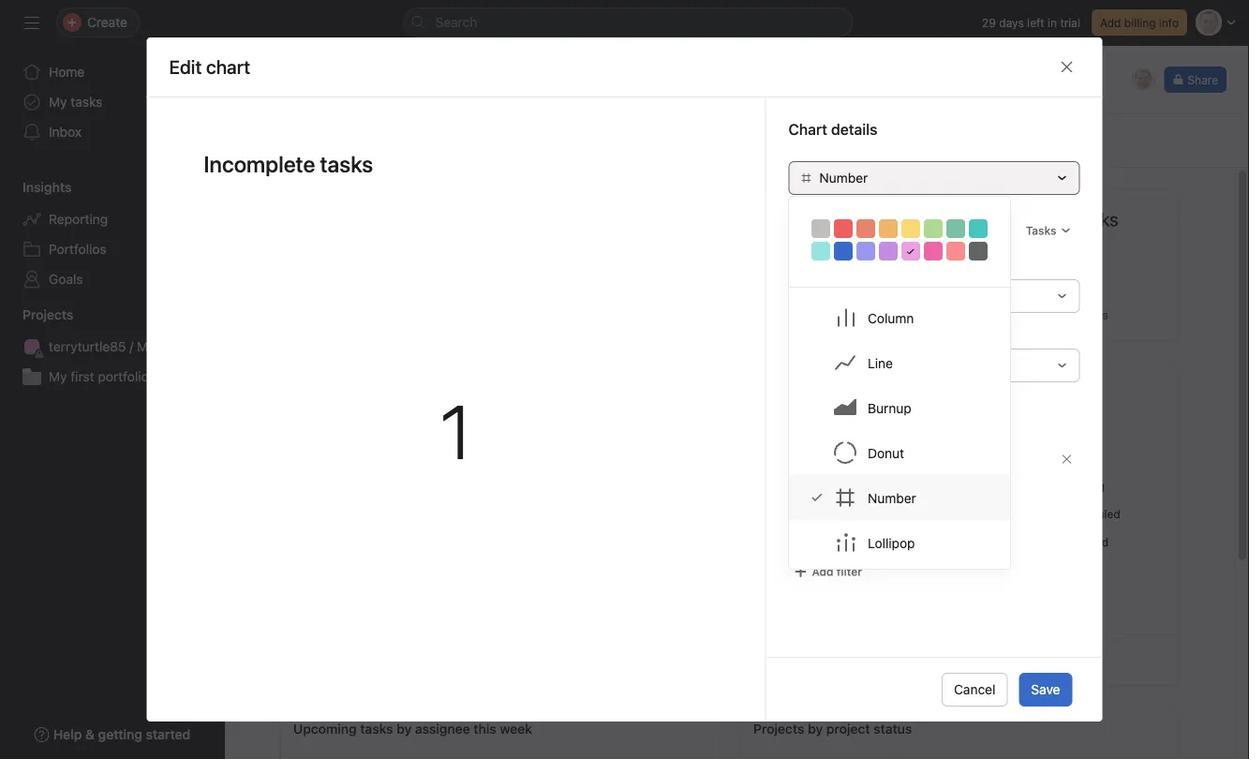 Task type: locate. For each thing, give the bounding box(es) containing it.
in right left
[[1048, 16, 1057, 29]]

1 filter
[[835, 308, 871, 322], [776, 653, 812, 666]]

number up the 'lollipop' on the bottom of the page
[[868, 490, 917, 505]]

add inside dropdown button
[[812, 565, 834, 578]]

0 horizontal spatial in
[[857, 653, 867, 666]]

completion
[[811, 376, 880, 392], [817, 453, 877, 466]]

tasks
[[1026, 224, 1057, 237], [754, 376, 789, 392], [823, 653, 854, 666]]

my inside global element
[[49, 94, 67, 110]]

0 vertical spatial projects
[[22, 307, 73, 322]]

terryturtle85 / maria 1:1 link
[[11, 332, 214, 362]]

1 filter down 0
[[835, 308, 871, 322]]

1 horizontal spatial by
[[792, 376, 807, 392]]

tt button
[[1131, 67, 1157, 93]]

by left project status at right bottom
[[808, 721, 823, 737]]

tasks
[[71, 94, 103, 110], [838, 257, 871, 273], [360, 721, 393, 737]]

maria
[[137, 339, 170, 354]]

save
[[1032, 682, 1061, 697]]

this week
[[474, 721, 532, 737]]

projects for projects
[[22, 307, 73, 322]]

0 horizontal spatial upcoming
[[293, 721, 357, 737]]

number inside "dropdown button"
[[820, 170, 868, 186]]

2 horizontal spatial tasks
[[838, 257, 871, 273]]

filters
[[1075, 308, 1109, 322], [789, 413, 832, 431]]

1 horizontal spatial projects
[[754, 721, 805, 737]]

insights element
[[0, 171, 225, 298]]

0 horizontal spatial 1
[[440, 387, 472, 475]]

1 button
[[440, 387, 472, 475]]

0 vertical spatial completed
[[808, 518, 875, 533]]

upcoming for upcoming tasks by assignee this week
[[293, 721, 357, 737]]

Completed radio
[[789, 519, 801, 531]]

my for my tasks
[[49, 94, 67, 110]]

1 horizontal spatial tasks
[[360, 721, 393, 737]]

portfolios
[[49, 241, 107, 257]]

add left "billing"
[[1100, 16, 1122, 29]]

filter up projects by project status
[[785, 653, 812, 666]]

projects for projects by project status
[[754, 721, 805, 737]]

0 vertical spatial 1 filter
[[835, 308, 871, 322]]

my left the first dashboard
[[307, 79, 333, 101]]

0 vertical spatial filters
[[1075, 308, 1109, 322]]

edit chart
[[169, 56, 250, 78]]

add to starred image
[[501, 82, 516, 97]]

0 horizontal spatial projects
[[22, 307, 73, 322]]

my first portfolio link
[[11, 362, 214, 392]]

tt
[[1137, 73, 1151, 86]]

tasks for upcoming
[[360, 721, 393, 737]]

add for add billing info
[[1100, 16, 1122, 29]]

0 vertical spatial add
[[1100, 16, 1122, 29]]

0 vertical spatial tasks
[[71, 94, 103, 110]]

1 vertical spatial filters
[[789, 413, 832, 431]]

2 horizontal spatial by
[[808, 721, 823, 737]]

completion down line
[[811, 376, 880, 392]]

upcoming
[[1051, 479, 1105, 493], [293, 721, 357, 737]]

my left "workspace"
[[870, 653, 886, 666]]

0 vertical spatial status
[[883, 376, 922, 392]]

my left first
[[49, 369, 67, 384]]

terryturtle85 / maria 1:1
[[49, 339, 190, 354]]

number up overdue tasks
[[820, 170, 868, 186]]

2 vertical spatial tasks
[[823, 653, 854, 666]]

1 horizontal spatial filters
[[1075, 308, 1109, 322]]

18 button
[[1052, 242, 1098, 295]]

projects
[[22, 307, 73, 322], [754, 721, 805, 737]]

1 filter inside button
[[835, 308, 871, 322]]

filters right no
[[1075, 308, 1109, 322]]

search
[[435, 15, 478, 30]]

incomplete
[[808, 482, 876, 498]]

1 horizontal spatial in
[[1048, 16, 1057, 29]]

projects element
[[0, 298, 225, 396]]

add
[[1100, 16, 1122, 29], [812, 565, 834, 578]]

0 horizontal spatial filters
[[789, 413, 832, 431]]

my tasks
[[49, 94, 103, 110]]

0 horizontal spatial filter
[[785, 653, 812, 666]]

close image
[[1060, 60, 1075, 75]]

1 vertical spatial 1
[[440, 387, 472, 475]]

chart details
[[789, 120, 878, 138]]

filter down 0 button
[[843, 308, 871, 322]]

tasks inside global element
[[71, 94, 103, 110]]

unscheduled
[[1051, 508, 1121, 521]]

by left the assignee
[[397, 721, 412, 737]]

1 horizontal spatial filter
[[843, 308, 871, 322]]

add billing info button
[[1092, 9, 1188, 36]]

1 filter button
[[815, 306, 876, 324]]

1 vertical spatial filter
[[785, 653, 812, 666]]

completion up incomplete
[[817, 453, 877, 466]]

add filter button
[[789, 559, 867, 585]]

my
[[307, 79, 333, 101], [49, 94, 67, 110], [49, 369, 67, 384], [870, 653, 886, 666]]

add inside button
[[1100, 16, 1122, 29]]

task completion status
[[789, 453, 914, 466]]

trial
[[1061, 16, 1081, 29]]

add left filter
[[812, 565, 834, 578]]

0 horizontal spatial 1 filter
[[776, 653, 812, 666]]

include tasks from
[[789, 257, 903, 273]]

number
[[820, 170, 868, 186], [868, 490, 917, 505]]

18
[[1052, 242, 1098, 295]]

no filters button
[[1037, 306, 1114, 324]]

0 horizontal spatial completed
[[808, 518, 875, 533]]

tasks down home
[[71, 94, 103, 110]]

tasks inside dropdown button
[[1026, 224, 1057, 237]]

projects inside "dropdown button"
[[22, 307, 73, 322]]

completed down unscheduled
[[1051, 536, 1109, 549]]

add for add filter
[[812, 565, 834, 578]]

tasks by completion status this month
[[754, 376, 991, 392]]

tasks up 18 button
[[1026, 224, 1057, 237]]

2 vertical spatial tasks
[[360, 721, 393, 737]]

goals link
[[11, 264, 214, 294]]

0 button
[[832, 242, 859, 295]]

0 vertical spatial completion
[[811, 376, 880, 392]]

terryturtle85
[[49, 339, 126, 354]]

status up burnup
[[883, 376, 922, 392]]

tasks left from
[[838, 257, 871, 273]]

1 horizontal spatial 1
[[776, 653, 782, 666]]

1 horizontal spatial tasks
[[823, 653, 854, 666]]

tasks left the assignee
[[360, 721, 393, 737]]

first dashboard
[[338, 79, 466, 101]]

no
[[1057, 308, 1072, 322]]

1 vertical spatial projects
[[754, 721, 805, 737]]

2 horizontal spatial tasks
[[1026, 224, 1057, 237]]

status up the number link
[[880, 453, 914, 466]]

1 vertical spatial tasks
[[838, 257, 871, 273]]

days
[[1000, 16, 1024, 29]]

2 horizontal spatial 1
[[835, 308, 840, 322]]

my inside projects element
[[49, 369, 67, 384]]

0 vertical spatial upcoming
[[1051, 479, 1105, 493]]

reporting
[[49, 211, 108, 227]]

1 horizontal spatial 1 filter
[[835, 308, 871, 322]]

my for my first dashboard
[[307, 79, 333, 101]]

tasks down the value
[[754, 376, 789, 392]]

1 horizontal spatial upcoming
[[1051, 479, 1105, 493]]

save button
[[1019, 673, 1073, 707]]

1
[[835, 308, 840, 322], [440, 387, 472, 475], [776, 653, 782, 666]]

by
[[792, 376, 807, 392], [397, 721, 412, 737], [808, 721, 823, 737]]

my tasks link
[[11, 87, 214, 117]]

insights button
[[0, 178, 72, 197]]

show options image
[[475, 82, 490, 97]]

0 horizontal spatial add
[[812, 565, 834, 578]]

burnup link
[[789, 385, 1010, 430]]

status
[[883, 376, 922, 392], [880, 453, 914, 466]]

0 vertical spatial tasks
[[1026, 224, 1057, 237]]

0
[[832, 242, 859, 295]]

0 vertical spatial number
[[820, 170, 868, 186]]

tasks for my
[[71, 94, 103, 110]]

projects by project status
[[754, 721, 912, 737]]

projects left project status at right bottom
[[754, 721, 805, 737]]

1 vertical spatial tasks
[[754, 376, 789, 392]]

number link
[[789, 475, 1010, 520]]

completed down incomplete
[[808, 518, 875, 533]]

filter
[[843, 308, 871, 322], [785, 653, 812, 666]]

1 horizontal spatial add
[[1100, 16, 1122, 29]]

filters up task
[[789, 413, 832, 431]]

in
[[1048, 16, 1057, 29], [857, 653, 867, 666]]

in left "workspace"
[[857, 653, 867, 666]]

by down the value
[[792, 376, 807, 392]]

portfolio
[[98, 369, 149, 384]]

by for projects
[[808, 721, 823, 737]]

Incomplete tasks text field
[[192, 142, 720, 186]]

1 vertical spatial in
[[857, 653, 867, 666]]

1 horizontal spatial completed
[[1051, 536, 1109, 549]]

0 horizontal spatial tasks
[[754, 376, 789, 392]]

info
[[1159, 16, 1179, 29]]

home link
[[11, 57, 214, 87]]

0 vertical spatial filter
[[843, 308, 871, 322]]

goals
[[49, 271, 83, 287]]

1 vertical spatial upcoming
[[293, 721, 357, 737]]

a button to remove the filter image
[[1062, 454, 1073, 465]]

tasks up projects by project status
[[823, 653, 854, 666]]

add billing info
[[1100, 16, 1179, 29]]

0 horizontal spatial tasks
[[71, 94, 103, 110]]

filter
[[837, 565, 862, 578]]

1 vertical spatial add
[[812, 565, 834, 578]]

my up inbox
[[49, 94, 67, 110]]

1 filter up projects by project status
[[776, 653, 812, 666]]

projects down goals
[[22, 307, 73, 322]]

0 vertical spatial 1
[[835, 308, 840, 322]]

completed
[[808, 518, 875, 533], [1051, 536, 1109, 549]]



Task type: describe. For each thing, give the bounding box(es) containing it.
report on
[[789, 222, 857, 239]]

hide sidebar image
[[24, 15, 39, 30]]

task
[[789, 453, 814, 466]]

upcoming for upcoming
[[1051, 479, 1105, 493]]

total tasks
[[1032, 208, 1119, 230]]

add filter
[[812, 565, 862, 578]]

global element
[[0, 46, 225, 158]]

home
[[49, 64, 85, 80]]

assignee
[[415, 721, 470, 737]]

inbox
[[49, 124, 82, 140]]

1 vertical spatial completed
[[1051, 536, 1109, 549]]

filter inside button
[[843, 308, 871, 322]]

by for tasks
[[792, 376, 807, 392]]

column
[[868, 310, 914, 326]]

1 vertical spatial 1 filter
[[776, 653, 812, 666]]

from
[[874, 257, 903, 273]]

reporting link
[[11, 204, 214, 234]]

column link
[[789, 295, 1010, 340]]

tasks button
[[1018, 217, 1080, 244]]

cancel button
[[942, 673, 1008, 707]]

first
[[71, 369, 94, 384]]

tasks for tasks in my workspace
[[823, 653, 854, 666]]

1 vertical spatial completion
[[817, 453, 877, 466]]

my first portfolio
[[49, 369, 149, 384]]

my for my first portfolio
[[49, 369, 67, 384]]

inbox link
[[11, 117, 214, 147]]

workspace
[[889, 653, 948, 666]]

lollipop
[[868, 535, 915, 550]]

upcoming tasks by assignee this week
[[293, 721, 532, 737]]

29
[[982, 16, 996, 29]]

project status
[[827, 721, 912, 737]]

include
[[789, 257, 834, 273]]

share
[[1188, 73, 1219, 86]]

search button
[[404, 7, 853, 37]]

1:1
[[174, 339, 190, 354]]

burnup
[[868, 400, 912, 415]]

value
[[789, 327, 823, 342]]

line link
[[789, 340, 1010, 385]]

tasks in my workspace
[[823, 653, 948, 666]]

filters inside button
[[1075, 308, 1109, 322]]

left
[[1027, 16, 1045, 29]]

1 vertical spatial status
[[880, 453, 914, 466]]

cancel
[[954, 682, 996, 697]]

billing
[[1125, 16, 1156, 29]]

no filters
[[1057, 308, 1109, 322]]

Incomplete radio
[[789, 484, 801, 496]]

29 days left in trial
[[982, 16, 1081, 29]]

tasks for tasks
[[1026, 224, 1057, 237]]

donut
[[868, 445, 905, 460]]

line
[[868, 355, 893, 370]]

1 vertical spatial number
[[868, 490, 917, 505]]

projects button
[[0, 306, 73, 324]]

/
[[130, 339, 133, 354]]

tasks for include
[[838, 257, 871, 273]]

overdue tasks
[[786, 208, 904, 230]]

my first dashboard
[[307, 79, 466, 101]]

lollipop link
[[789, 520, 1010, 565]]

donut link
[[789, 430, 1010, 475]]

1 inside button
[[835, 308, 840, 322]]

tasks for tasks by completion status this month
[[754, 376, 789, 392]]

portfolios link
[[11, 234, 214, 264]]

0 horizontal spatial by
[[397, 721, 412, 737]]

this month
[[925, 376, 991, 392]]

number button
[[789, 161, 1080, 195]]

share button
[[1165, 67, 1227, 93]]

0 vertical spatial in
[[1048, 16, 1057, 29]]

2 vertical spatial 1
[[776, 653, 782, 666]]

insights
[[22, 180, 72, 195]]

search list box
[[404, 7, 853, 37]]



Task type: vqa. For each thing, say whether or not it's contained in the screenshot.
portfolio
yes



